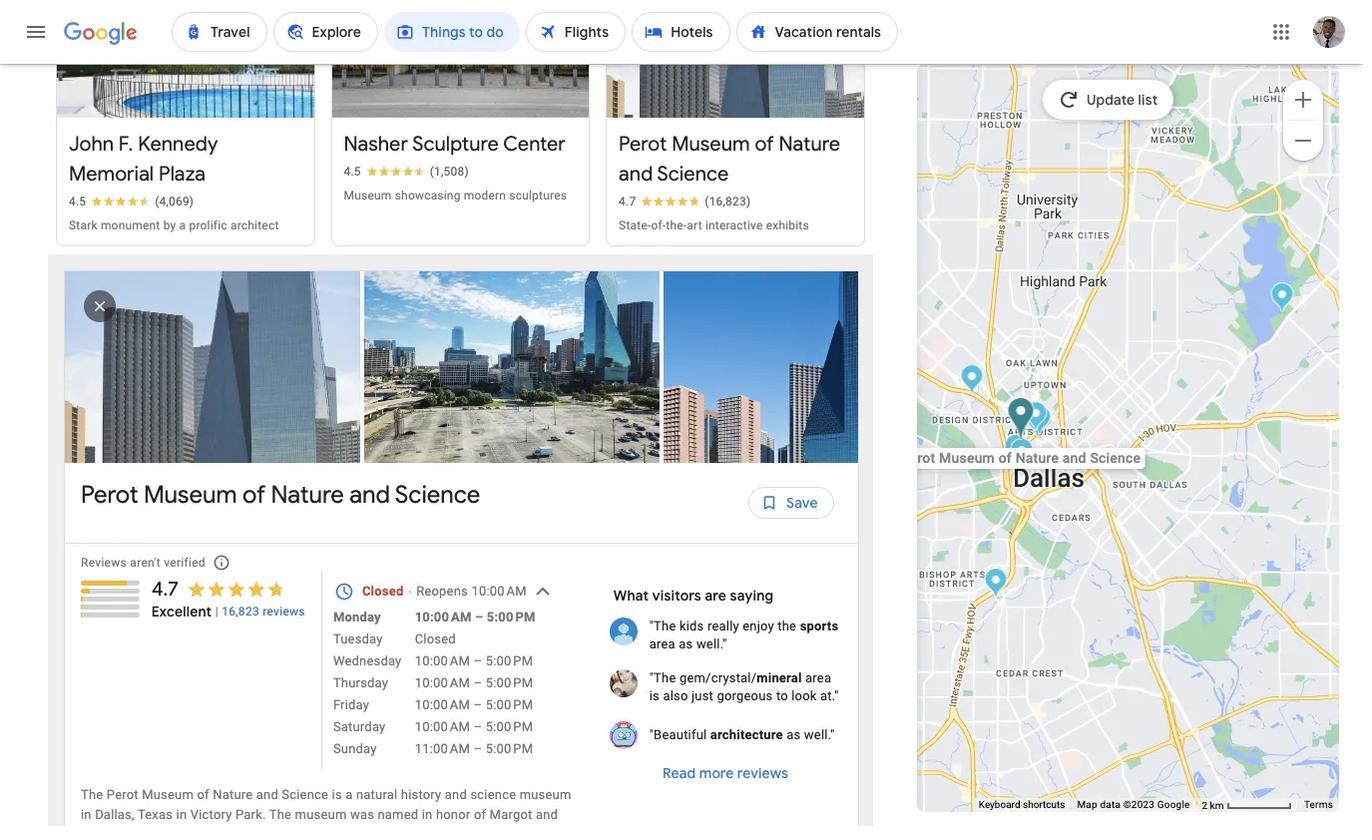 Task type: locate. For each thing, give the bounding box(es) containing it.
the up "dallas,"
[[81, 787, 103, 802]]

1 horizontal spatial nature
[[271, 480, 344, 510]]

stark
[[69, 218, 98, 232]]

art
[[687, 218, 702, 232]]

of up exhibits
[[755, 132, 774, 157]]

wednesday
[[333, 654, 402, 669]]

0 vertical spatial is
[[649, 689, 660, 703]]

0 vertical spatial "the
[[649, 619, 676, 634]]

1 horizontal spatial in
[[176, 807, 187, 822]]

reviews aren't verified
[[81, 556, 206, 570]]

1 horizontal spatial reviews
[[738, 764, 789, 782]]

as down kids
[[679, 637, 693, 652]]

the sixth floor museum at dealey plaza image
[[1005, 434, 1028, 467]]

perot museum of nature and science up (16,823)
[[619, 132, 840, 187]]

the perot museum of nature and science is a natural history and science museum in dallas, texas in victory park. the museum was named in honor of margot an
[[81, 787, 571, 826]]

nasher sculpture center
[[344, 132, 566, 157]]

1 vertical spatial 4.7
[[151, 577, 179, 602]]

science
[[470, 787, 516, 802]]

nature inside the perot museum of nature and science is a natural history and science museum in dallas, texas in victory park. the museum was named in honor of margot an
[[213, 787, 253, 802]]

4.5 for nasher sculpture center
[[344, 165, 361, 179]]

well." down 'at."'
[[804, 727, 835, 742]]

0 horizontal spatial reviews
[[263, 605, 305, 619]]

perot up reviews
[[81, 480, 138, 510]]

and
[[619, 162, 653, 187], [350, 480, 390, 510], [256, 787, 278, 802], [445, 787, 467, 802]]

1 vertical spatial reviews
[[738, 764, 789, 782]]

4.7 inside 4.7 out of 5 stars from 16,823 reviews image
[[619, 195, 636, 208]]

0 vertical spatial well."
[[696, 637, 727, 652]]

2 in from the left
[[176, 807, 187, 822]]

in left "dallas,"
[[81, 807, 92, 822]]

4.7
[[619, 195, 636, 208], [151, 577, 179, 602]]

0 horizontal spatial perot museum of nature and science
[[81, 480, 480, 510]]

0 vertical spatial 4.5
[[344, 165, 361, 179]]

0 horizontal spatial 4.7
[[151, 577, 179, 602]]

3 in from the left
[[422, 807, 433, 822]]

1 vertical spatial well."
[[804, 727, 835, 742]]

f.
[[119, 132, 133, 157]]

perot museum of nature and science up 'reviews aren't verified' icon at the left bottom of the page
[[81, 480, 480, 510]]

2 km
[[1202, 800, 1226, 811]]

1 horizontal spatial closed
[[415, 632, 456, 647]]

museum inside the perot museum of nature and science is a natural history and science museum in dallas, texas in victory park. the museum was named in honor of margot an
[[142, 787, 194, 802]]

4.5 up stark
[[69, 195, 86, 208]]

0 horizontal spatial area
[[649, 637, 676, 652]]

1 vertical spatial area
[[805, 671, 832, 686]]

perot inside perot museum of nature and science
[[619, 132, 667, 157]]

is left natural
[[332, 787, 342, 802]]

"beautiful architecture as well."
[[649, 727, 835, 742]]

saying
[[730, 587, 774, 605]]

perot up 4.7 out of 5 stars from 16,823 reviews image
[[619, 132, 667, 157]]

list item
[[65, 146, 364, 589], [664, 212, 963, 522], [364, 256, 664, 478]]

4.5 inside image
[[69, 195, 86, 208]]

0 vertical spatial closed
[[362, 584, 404, 599]]

aren't
[[130, 556, 161, 570]]

perot up "dallas,"
[[107, 787, 138, 802]]

at."
[[820, 689, 839, 703]]

1 "the from the top
[[649, 619, 676, 634]]

reviews down architecture
[[738, 764, 789, 782]]

3 10:00 am – 5:00 pm from the top
[[415, 676, 533, 691]]

google
[[1157, 800, 1190, 810]]

1 vertical spatial science
[[395, 480, 480, 510]]

5 10:00 am – 5:00 pm from the top
[[415, 719, 533, 734]]

4.5 for john f. kennedy memorial plaza
[[69, 195, 86, 208]]

mineral
[[757, 671, 802, 686]]

1 horizontal spatial museum
[[520, 787, 571, 802]]

area down visitors
[[649, 637, 676, 652]]

1 vertical spatial the
[[269, 807, 292, 822]]

0 horizontal spatial a
[[179, 218, 186, 232]]

is left the also
[[649, 689, 660, 703]]

10:00 am
[[471, 584, 527, 599], [415, 610, 472, 625], [415, 654, 470, 669], [415, 676, 470, 691], [415, 698, 470, 712], [415, 719, 470, 734]]

closed down the reopens
[[415, 632, 456, 647]]

1 vertical spatial "the
[[649, 671, 676, 686]]

1 horizontal spatial science
[[395, 480, 480, 510]]

reviews aren't verified image
[[198, 539, 245, 587]]

1 vertical spatial 4.5
[[69, 195, 86, 208]]

0 horizontal spatial the
[[81, 787, 103, 802]]

saturday
[[333, 719, 386, 734]]

science
[[657, 162, 729, 187], [395, 480, 480, 510], [282, 787, 329, 802]]

science up the reopens
[[395, 480, 480, 510]]

– for thursday
[[474, 676, 482, 691]]

update list
[[1087, 91, 1158, 109]]

"the kids really enjoy the sports area as well."
[[649, 619, 839, 652]]

history
[[401, 787, 442, 802]]

terms
[[1304, 800, 1333, 810]]

museum down 4.5 out of 5 stars from 1,508 reviews 'image'
[[344, 189, 392, 202]]

0 vertical spatial science
[[657, 162, 729, 187]]

state-
[[619, 218, 651, 232]]

10:00 am – 5:00 pm for wednesday
[[415, 654, 533, 669]]

2 10:00 am – 5:00 pm from the top
[[415, 654, 533, 669]]

"the
[[649, 619, 676, 634], [649, 671, 676, 686]]

2 vertical spatial perot
[[107, 787, 138, 802]]

2 horizontal spatial in
[[422, 807, 433, 822]]

5:00 pm for friday
[[486, 698, 533, 712]]

0 horizontal spatial nature
[[213, 787, 253, 802]]

– for wednesday
[[474, 654, 482, 669]]

4.5 inside 'image'
[[344, 165, 361, 179]]

5:00 pm for monday
[[487, 610, 536, 625]]

keyboard
[[979, 800, 1021, 810]]

perot inside the perot museum of nature and science is a natural history and science museum in dallas, texas in victory park. the museum was named in honor of margot an
[[107, 787, 138, 802]]

interactive
[[706, 218, 763, 232]]

0 horizontal spatial as
[[679, 637, 693, 652]]

0 vertical spatial 4.7
[[619, 195, 636, 208]]

km
[[1210, 800, 1224, 811]]

area up 'at."'
[[805, 671, 832, 686]]

"the left kids
[[649, 619, 676, 634]]

0 vertical spatial perot
[[619, 132, 667, 157]]

of
[[755, 132, 774, 157], [243, 480, 266, 510], [197, 787, 209, 802], [474, 807, 486, 822]]

0 horizontal spatial in
[[81, 807, 92, 822]]

0 vertical spatial perot museum of nature and science
[[619, 132, 840, 187]]

the
[[81, 787, 103, 802], [269, 807, 292, 822]]

in down history
[[422, 807, 433, 822]]

4.7 for 4.7 out of 5 stars from 16,823 reviews image
[[619, 195, 636, 208]]

science left natural
[[282, 787, 329, 802]]

nasher sculpture center image
[[1029, 405, 1052, 438]]

museum up margot
[[520, 787, 571, 802]]

1 vertical spatial closed
[[415, 632, 456, 647]]

the right park.
[[269, 807, 292, 822]]

2 vertical spatial nature
[[213, 787, 253, 802]]

16,823
[[222, 605, 259, 619]]

4.5 down nasher
[[344, 165, 361, 179]]

reviews
[[263, 605, 305, 619], [738, 764, 789, 782]]

1 vertical spatial museum
[[295, 807, 347, 822]]

11:00 am
[[415, 741, 470, 756]]

10:00 am – 5:00 pm for saturday
[[415, 719, 533, 734]]

4.7 inside 4.7 out of 5 stars from 16,823 reviews. excellent. element
[[151, 577, 179, 602]]

1 horizontal spatial is
[[649, 689, 660, 703]]

0 vertical spatial area
[[649, 637, 676, 652]]

4 10:00 am – 5:00 pm from the top
[[415, 698, 533, 712]]

1 horizontal spatial 4.7
[[619, 195, 636, 208]]

modern
[[464, 189, 506, 202]]

0 vertical spatial as
[[679, 637, 693, 652]]

0 horizontal spatial 4.5
[[69, 195, 86, 208]]

4.7 up state-
[[619, 195, 636, 208]]

list
[[65, 146, 963, 589]]

"the for "the kids really enjoy the
[[649, 619, 676, 634]]

excellent | 16,823 reviews
[[151, 603, 305, 621]]

center
[[503, 132, 566, 157]]

in right "texas"
[[176, 807, 187, 822]]

1 horizontal spatial 4.5
[[344, 165, 361, 179]]

4.5 out of 5 stars from 4,069 reviews image
[[69, 194, 194, 209]]

1 vertical spatial nature
[[271, 480, 344, 510]]

0 horizontal spatial is
[[332, 787, 342, 802]]

0 vertical spatial nature
[[779, 132, 840, 157]]

1 in from the left
[[81, 807, 92, 822]]

closed
[[362, 584, 404, 599], [415, 632, 456, 647]]

0 vertical spatial museum
[[520, 787, 571, 802]]

2 "the from the top
[[649, 671, 676, 686]]

a up the was
[[346, 787, 353, 802]]

state-of-the-art interactive exhibits
[[619, 218, 809, 232]]

museum up "texas"
[[142, 787, 194, 802]]

close detail image
[[76, 282, 124, 330]]

update list button
[[1043, 80, 1174, 120]]

save button
[[749, 479, 834, 527]]

a inside the perot museum of nature and science is a natural history and science museum in dallas, texas in victory park. the museum was named in honor of margot an
[[346, 787, 353, 802]]

0 horizontal spatial closed
[[362, 584, 404, 599]]

©2023
[[1124, 800, 1155, 810]]

a right by
[[179, 218, 186, 232]]

10:00 am for thursday
[[415, 676, 470, 691]]

perot museum of nature and science
[[619, 132, 840, 187], [81, 480, 480, 510]]

0 horizontal spatial well."
[[696, 637, 727, 652]]

tuesday
[[333, 632, 383, 647]]

4.7 out of 5 stars from 16,823 reviews image
[[619, 194, 751, 209]]

1 vertical spatial is
[[332, 787, 342, 802]]

closed ⋅ reopens 10:00 am
[[362, 584, 527, 599]]

museum
[[520, 787, 571, 802], [295, 807, 347, 822]]

(4,069)
[[155, 195, 194, 208]]

2 km button
[[1196, 798, 1298, 813]]

4.7 up "excellent"
[[151, 577, 179, 602]]

museum
[[672, 132, 750, 157], [344, 189, 392, 202], [144, 480, 237, 510], [142, 787, 194, 802]]

reviews right 16,823
[[263, 605, 305, 619]]

4.7 out of 5 stars from 16,823 reviews. excellent. element
[[151, 577, 305, 622]]

2 vertical spatial science
[[282, 787, 329, 802]]

museum left the was
[[295, 807, 347, 822]]

john f. kennedy memorial plaza
[[69, 132, 218, 187]]

memorial
[[69, 162, 154, 187]]

well." down really
[[696, 637, 727, 652]]

well."
[[696, 637, 727, 652], [804, 727, 835, 742]]

1 horizontal spatial a
[[346, 787, 353, 802]]

10:00 am for monday
[[415, 610, 472, 625]]

1 vertical spatial as
[[787, 727, 801, 742]]

reopens
[[416, 584, 468, 599]]

just
[[692, 689, 714, 703]]

victory
[[190, 807, 232, 822]]

gorgeous
[[717, 689, 773, 703]]

area inside "the kids really enjoy the sports area as well."
[[649, 637, 676, 652]]

as inside "the kids really enjoy the sports area as well."
[[679, 637, 693, 652]]

as
[[679, 637, 693, 652], [787, 727, 801, 742]]

science up 4.7 out of 5 stars from 16,823 reviews image
[[657, 162, 729, 187]]

1 horizontal spatial well."
[[804, 727, 835, 742]]

museum up (16,823)
[[672, 132, 750, 157]]

1 horizontal spatial perot museum of nature and science
[[619, 132, 840, 187]]

1 vertical spatial a
[[346, 787, 353, 802]]

4.5 out of 5 stars from 1,508 reviews image
[[344, 164, 469, 180]]

as down look
[[787, 727, 801, 742]]

closed left ⋅
[[362, 584, 404, 599]]

is inside area is also just gorgeous to look at."
[[649, 689, 660, 703]]

"the inside "the kids really enjoy the sports area as well."
[[649, 619, 676, 634]]

1 horizontal spatial area
[[805, 671, 832, 686]]

1 10:00 am – 5:00 pm from the top
[[415, 610, 536, 625]]

0 vertical spatial reviews
[[263, 605, 305, 619]]

5:00 pm for thursday
[[486, 676, 533, 691]]

10:00 am – 5:00 pm
[[415, 610, 536, 625], [415, 654, 533, 669], [415, 676, 533, 691], [415, 698, 533, 712], [415, 719, 533, 734]]

perot
[[619, 132, 667, 157], [81, 480, 138, 510], [107, 787, 138, 802]]

is
[[649, 689, 660, 703], [332, 787, 342, 802]]

"the up the also
[[649, 671, 676, 686]]

area
[[649, 637, 676, 652], [805, 671, 832, 686]]

museum up verified
[[144, 480, 237, 510]]

0 horizontal spatial science
[[282, 787, 329, 802]]

10:00 am – 5:00 pm for thursday
[[415, 676, 533, 691]]



Task type: describe. For each thing, give the bounding box(es) containing it.
reviews inside excellent | 16,823 reviews
[[263, 605, 305, 619]]

11:00 am – 5:00 pm
[[415, 741, 533, 756]]

read
[[663, 764, 696, 782]]

klyde warren park image
[[1025, 401, 1048, 434]]

area inside area is also just gorgeous to look at."
[[805, 671, 832, 686]]

terms link
[[1304, 800, 1333, 810]]

map region
[[880, 0, 1363, 826]]

dallas museum of art image
[[1027, 407, 1050, 440]]

list
[[1138, 91, 1158, 109]]

john f. kennedy memorial plaza image
[[1011, 438, 1034, 471]]

monday
[[333, 610, 381, 625]]

zoom out map image
[[1291, 128, 1315, 152]]

the-
[[666, 218, 687, 232]]

closed for closed
[[415, 632, 456, 647]]

named
[[378, 807, 419, 822]]

natural
[[356, 787, 398, 802]]

of-
[[651, 218, 666, 232]]

update
[[1087, 91, 1135, 109]]

well." inside "the kids really enjoy the sports area as well."
[[696, 637, 727, 652]]

visitors
[[653, 587, 702, 605]]

dallas zoo image
[[985, 568, 1008, 601]]

– for friday
[[474, 698, 482, 712]]

shortcuts
[[1023, 800, 1065, 810]]

16,823 reviews link
[[222, 604, 305, 620]]

by
[[163, 218, 176, 232]]

more
[[700, 764, 734, 782]]

dallas,
[[95, 807, 135, 822]]

exhibits
[[766, 218, 809, 232]]

2 horizontal spatial nature
[[779, 132, 840, 157]]

zoom in map image
[[1291, 87, 1315, 111]]

1 vertical spatial perot museum of nature and science
[[81, 480, 480, 510]]

science inside the perot museum of nature and science is a natural history and science museum in dallas, texas in victory park. the museum was named in honor of margot an
[[282, 787, 329, 802]]

"beautiful
[[649, 727, 707, 742]]

sculptures
[[509, 189, 567, 202]]

of up 'reviews aren't verified' icon at the left bottom of the page
[[243, 480, 266, 510]]

gem/crystal/
[[680, 671, 757, 686]]

(16,823)
[[705, 195, 751, 208]]

architect
[[230, 218, 279, 232]]

to
[[776, 689, 788, 703]]

10:00 am – 5:00 pm for monday
[[415, 610, 536, 625]]

kennedy
[[138, 132, 218, 157]]

perot museum of nature and science element
[[81, 479, 480, 527]]

enjoy
[[743, 619, 774, 634]]

sports
[[800, 619, 839, 634]]

perot museum of nature and science image
[[1008, 397, 1035, 442]]

of inside perot museum of nature and science
[[755, 132, 774, 157]]

excellent
[[151, 603, 212, 621]]

really
[[708, 619, 739, 634]]

what
[[614, 587, 649, 605]]

5:00 pm for sunday
[[486, 741, 533, 756]]

"the gem/crystal/ mineral
[[649, 671, 802, 686]]

(1,508)
[[430, 165, 469, 179]]

also
[[663, 689, 688, 703]]

friday
[[333, 698, 369, 712]]

10:00 am for saturday
[[415, 719, 470, 734]]

the dallas arboretum and botanical garden image
[[1271, 282, 1294, 315]]

10:00 am for wednesday
[[415, 654, 470, 669]]

– for monday
[[475, 610, 483, 625]]

park.
[[236, 807, 266, 822]]

was
[[350, 807, 374, 822]]

– for sunday
[[474, 741, 482, 756]]

0 vertical spatial a
[[179, 218, 186, 232]]

1 horizontal spatial as
[[787, 727, 801, 742]]

the
[[778, 619, 797, 634]]

plaza
[[159, 162, 206, 187]]

0 horizontal spatial museum
[[295, 807, 347, 822]]

map data ©2023 google
[[1077, 800, 1190, 810]]

5:00 pm for saturday
[[486, 719, 533, 734]]

save
[[786, 494, 818, 512]]

monument
[[101, 218, 160, 232]]

sculpture
[[412, 132, 499, 157]]

of up victory
[[197, 787, 209, 802]]

map
[[1077, 800, 1098, 810]]

prolific
[[189, 218, 227, 232]]

10:00 am – 5:00 pm for friday
[[415, 698, 533, 712]]

stark monument by a prolific architect
[[69, 218, 279, 232]]

5:00 pm for wednesday
[[486, 654, 533, 669]]

1 horizontal spatial the
[[269, 807, 292, 822]]

|
[[215, 605, 218, 619]]

nasher
[[344, 132, 408, 157]]

reviews
[[81, 556, 127, 570]]

what visitors are saying
[[614, 587, 774, 605]]

kids
[[680, 619, 704, 634]]

is inside the perot museum of nature and science is a natural history and science museum in dallas, texas in victory park. the museum was named in honor of margot an
[[332, 787, 342, 802]]

– for saturday
[[474, 719, 482, 734]]

2 horizontal spatial science
[[657, 162, 729, 187]]

john
[[69, 132, 114, 157]]

architecture
[[710, 727, 783, 742]]

4.7 for 4.7 out of 5 stars from 16,823 reviews. excellent. element
[[151, 577, 179, 602]]

2
[[1202, 800, 1208, 811]]

data
[[1100, 800, 1121, 810]]

verified
[[164, 556, 206, 570]]

medieval times dinner & tournament image
[[961, 364, 984, 397]]

honor
[[436, 807, 471, 822]]

10:00 am for friday
[[415, 698, 470, 712]]

"the for "the gem/crystal/
[[649, 671, 676, 686]]

texas
[[138, 807, 173, 822]]

closed for closed ⋅ reopens 10:00 am
[[362, 584, 404, 599]]

area is also just gorgeous to look at."
[[649, 671, 839, 703]]

0 vertical spatial the
[[81, 787, 103, 802]]

of down "science"
[[474, 807, 486, 822]]

look
[[792, 689, 817, 703]]

1 vertical spatial perot
[[81, 480, 138, 510]]

main menu image
[[24, 20, 48, 44]]

museum showcasing modern sculptures
[[344, 189, 567, 202]]

read more reviews
[[663, 764, 789, 782]]

⋅
[[407, 584, 413, 599]]

keyboard shortcuts button
[[979, 799, 1065, 812]]

margot
[[490, 807, 532, 822]]

keyboard shortcuts
[[979, 800, 1065, 810]]



Task type: vqa. For each thing, say whether or not it's contained in the screenshot.
Sun, Jun 30 element
no



